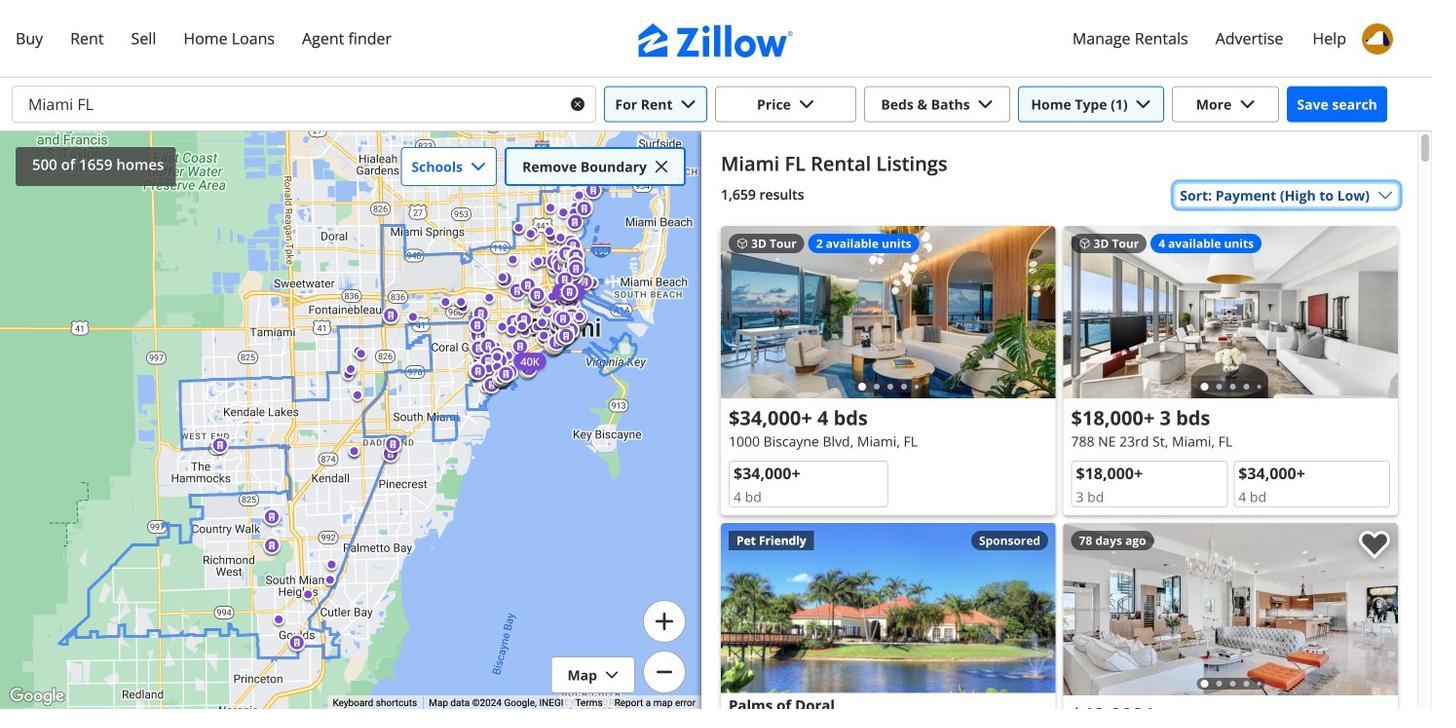Task type: describe. For each thing, give the bounding box(es) containing it.
zillow logo image
[[638, 23, 794, 57]]

788 ne 23rd st, miami, fl image
[[1063, 226, 1398, 398]]

map region
[[0, 132, 701, 709]]

property images, use arrow keys to navigate, image 1 of 61 group
[[1063, 226, 1398, 403]]

filters element
[[0, 78, 1432, 132]]



Task type: locate. For each thing, give the bounding box(es) containing it.
your profile default icon image
[[1362, 23, 1393, 55]]

3581 e glencoe st unit 605, miami, fl 33133 image
[[1063, 523, 1398, 696]]

property images, use arrow keys to navigate, image 1 of 34 group
[[1063, 523, 1398, 700]]

advertisement element
[[721, 523, 1056, 709]]

main content
[[701, 132, 1418, 709]]

1000 biscayne blvd, miami, fl image
[[721, 226, 1056, 398]]

google image
[[5, 684, 69, 709]]

Address, neighborhood, city, ZIP text field
[[13, 87, 555, 122]]

property images, use arrow keys to navigate, image 1 of 31 group
[[721, 226, 1056, 403]]

main navigation
[[0, 0, 1432, 78]]



Task type: vqa. For each thing, say whether or not it's contained in the screenshot.
3581 E Glencoe St UNIT 605, Miami, FL 33133 image
yes



